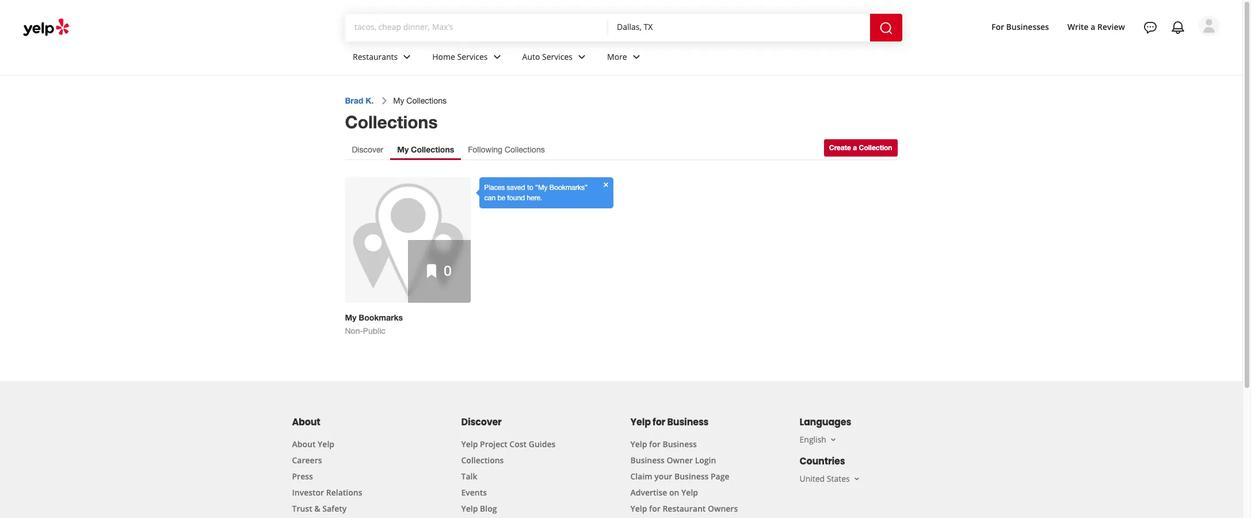 Task type: locate. For each thing, give the bounding box(es) containing it.
yelp right on
[[682, 487, 698, 498]]

united states button
[[800, 473, 862, 484]]

16 chevron down v2 image for countries
[[852, 474, 862, 483]]

a inside write a review link
[[1091, 21, 1096, 32]]

guides
[[529, 439, 556, 450]]

about up careers on the left bottom
[[292, 439, 316, 450]]

&
[[314, 503, 320, 514]]

my
[[393, 96, 404, 105], [397, 144, 409, 154], [345, 313, 357, 322]]

2 vertical spatial my
[[345, 313, 357, 322]]

about inside about yelp careers press investor relations trust & safety
[[292, 439, 316, 450]]

talk
[[461, 471, 477, 482]]

2 services from the left
[[542, 51, 573, 62]]

trust
[[292, 503, 312, 514]]

3 24 chevron down v2 image from the left
[[575, 50, 589, 64]]

2   text field from the left
[[617, 21, 861, 34]]

create
[[829, 143, 851, 152]]

for down advertise
[[649, 503, 661, 514]]

16 chevron down v2 image
[[829, 435, 838, 444], [852, 474, 862, 483]]

24 chevron down v2 image inside home services link
[[490, 50, 504, 64]]

trust & safety link
[[292, 503, 347, 514]]

my right discover link
[[397, 144, 409, 154]]

discover link
[[345, 139, 390, 160]]

1   text field from the left
[[355, 21, 599, 34]]

24 chevron down v2 image inside auto services link
[[575, 50, 589, 64]]

create a collection button
[[824, 139, 898, 157]]

my bookmarks link
[[345, 313, 470, 323]]

cost
[[510, 439, 527, 450]]

for up business owner login link
[[649, 439, 661, 450]]

1 vertical spatial my collections
[[397, 144, 454, 154]]

collections left following
[[411, 144, 454, 154]]

my collections link
[[390, 139, 461, 160]]

yelp up collections link
[[461, 439, 478, 450]]

0 horizontal spatial discover
[[352, 145, 384, 154]]

16 chevron down v2 image inside united states 'popup button'
[[852, 474, 862, 483]]

my inside tab list
[[397, 144, 409, 154]]

0 link
[[345, 177, 471, 303]]

1 horizontal spatial   text field
[[617, 21, 861, 34]]

0 vertical spatial about
[[292, 416, 320, 429]]

0 vertical spatial 16 chevron down v2 image
[[829, 435, 838, 444]]

24 chevron down v2 image left auto
[[490, 50, 504, 64]]

24 chevron down v2 image
[[400, 50, 414, 64], [490, 50, 504, 64], [575, 50, 589, 64]]

0 horizontal spatial   text field
[[355, 21, 599, 34]]

k.
[[366, 95, 374, 105]]

2 horizontal spatial 24 chevron down v2 image
[[575, 50, 589, 64]]

brad k. link
[[345, 95, 374, 105]]

owner
[[667, 455, 693, 466]]

auto services link
[[513, 41, 598, 75]]

24 chevron down v2 image right restaurants
[[400, 50, 414, 64]]

1 vertical spatial about
[[292, 439, 316, 450]]

about for about yelp careers press investor relations trust & safety
[[292, 439, 316, 450]]

yelp down events link
[[461, 503, 478, 514]]

1 vertical spatial a
[[853, 143, 857, 152]]

for
[[653, 416, 666, 429], [649, 439, 661, 450], [649, 503, 661, 514]]

collections down project
[[461, 455, 504, 466]]

1 vertical spatial for
[[649, 439, 661, 450]]

login
[[695, 455, 716, 466]]

discover up project
[[461, 416, 502, 429]]

found
[[507, 194, 525, 202]]

yelp for restaurant owners link
[[631, 503, 738, 514]]

press link
[[292, 471, 313, 482]]

24 chevron down v2 image inside "restaurants" link
[[400, 50, 414, 64]]

following collections link
[[461, 139, 552, 160]]

write
[[1068, 21, 1089, 32]]

0 vertical spatial discover
[[352, 145, 384, 154]]

24 chevron down v2 image right auto services
[[575, 50, 589, 64]]

a right write
[[1091, 21, 1096, 32]]

yelp for business business owner login claim your business page advertise on yelp yelp for restaurant owners
[[631, 439, 738, 514]]

services right home
[[457, 51, 488, 62]]

1 vertical spatial 16 chevron down v2 image
[[852, 474, 862, 483]]

my bookmarks non-public
[[345, 313, 403, 336]]

here.
[[527, 194, 542, 202]]

yelp up careers on the left bottom
[[318, 439, 334, 450]]

services
[[457, 51, 488, 62], [542, 51, 573, 62]]

a inside the create a collection "button"
[[853, 143, 857, 152]]

a
[[1091, 21, 1096, 32], [853, 143, 857, 152]]

talk link
[[461, 471, 477, 482]]

16 chevron down v2 image inside the english "dropdown button"
[[829, 435, 838, 444]]

collections down k.
[[345, 112, 438, 132]]

business up claim
[[631, 455, 665, 466]]

1 services from the left
[[457, 51, 488, 62]]

brad k.
[[345, 95, 374, 105]]

1 horizontal spatial services
[[542, 51, 573, 62]]

home services
[[432, 51, 488, 62]]

0 horizontal spatial services
[[457, 51, 488, 62]]

auto
[[522, 51, 540, 62]]

about
[[292, 416, 320, 429], [292, 439, 316, 450]]

about yelp careers press investor relations trust & safety
[[292, 439, 362, 514]]

services right auto
[[542, 51, 573, 62]]

my up 'non-'
[[345, 313, 357, 322]]

16 chevron down v2 image down languages
[[829, 435, 838, 444]]

1 horizontal spatial 16 chevron down v2 image
[[852, 474, 862, 483]]

about up about yelp link
[[292, 416, 320, 429]]

16 chevron down v2 image for languages
[[829, 435, 838, 444]]

yelp up yelp for business link at the right of the page
[[631, 416, 651, 429]]

review
[[1098, 21, 1125, 32]]

to
[[527, 184, 533, 192]]

my right k.
[[393, 96, 404, 105]]

0 horizontal spatial 24 chevron down v2 image
[[400, 50, 414, 64]]

2 24 chevron down v2 image from the left
[[490, 50, 504, 64]]

saved
[[507, 184, 525, 192]]

page
[[711, 471, 730, 482]]

1 horizontal spatial 24 chevron down v2 image
[[490, 50, 504, 64]]

  text field for address, neighborhood, city, state or zip 'text box'
[[617, 21, 861, 34]]

for for yelp for business business owner login claim your business page advertise on yelp yelp for restaurant owners
[[649, 439, 661, 450]]

non-
[[345, 326, 363, 336]]

0
[[444, 263, 452, 279]]

a right create
[[853, 143, 857, 152]]

investor
[[292, 487, 324, 498]]

following collections
[[468, 145, 545, 154]]

notifications image
[[1171, 21, 1185, 35], [1171, 21, 1185, 35]]

owners
[[708, 503, 738, 514]]

relations
[[326, 487, 362, 498]]

messages image
[[1144, 21, 1158, 35], [1144, 21, 1158, 35]]

yelp up claim
[[631, 439, 647, 450]]

discover down k.
[[352, 145, 384, 154]]

0 horizontal spatial 16 chevron down v2 image
[[829, 435, 838, 444]]

restaurant
[[663, 503, 706, 514]]

0 vertical spatial for
[[653, 416, 666, 429]]

discover inside the 'my collections' tab list
[[352, 145, 384, 154]]

home services link
[[423, 41, 513, 75]]

collections
[[407, 96, 447, 105], [345, 112, 438, 132], [411, 144, 454, 154], [505, 145, 545, 154], [461, 455, 504, 466]]

claim your business page link
[[631, 471, 730, 482]]

None search field
[[345, 14, 916, 41]]

brad k. image
[[1199, 16, 1220, 36]]

my collections
[[393, 96, 447, 105], [397, 144, 454, 154]]

0 horizontal spatial a
[[853, 143, 857, 152]]

english
[[800, 434, 827, 445]]

collections up to
[[505, 145, 545, 154]]

  text field
[[355, 21, 599, 34], [617, 21, 861, 34]]

1 vertical spatial discover
[[461, 416, 502, 429]]

1 horizontal spatial discover
[[461, 416, 502, 429]]

following
[[468, 145, 503, 154]]

2 about from the top
[[292, 439, 316, 450]]

"my
[[535, 184, 548, 192]]

0 vertical spatial my collections
[[393, 96, 447, 105]]

1 about from the top
[[292, 416, 320, 429]]

about yelp link
[[292, 439, 334, 450]]

1 24 chevron down v2 image from the left
[[400, 50, 414, 64]]

yelp
[[631, 416, 651, 429], [318, 439, 334, 450], [461, 439, 478, 450], [631, 439, 647, 450], [682, 487, 698, 498], [461, 503, 478, 514], [631, 503, 647, 514]]

for businesses link
[[987, 16, 1054, 37]]

advertise
[[631, 487, 667, 498]]

on
[[669, 487, 680, 498]]

16 chevron down v2 image right states
[[852, 474, 862, 483]]

1 vertical spatial my
[[397, 144, 409, 154]]

business
[[667, 416, 709, 429], [663, 439, 697, 450], [631, 455, 665, 466], [675, 471, 709, 482]]

0 vertical spatial a
[[1091, 21, 1096, 32]]

for up yelp for business link at the right of the page
[[653, 416, 666, 429]]

public
[[363, 326, 386, 336]]

discover
[[352, 145, 384, 154], [461, 416, 502, 429]]

1 horizontal spatial a
[[1091, 21, 1096, 32]]

search image
[[880, 21, 893, 35], [880, 21, 893, 35]]

write a review link
[[1063, 16, 1130, 37]]



Task type: vqa. For each thing, say whether or not it's contained in the screenshot.
Yelp inside About Yelp Careers Press Investor Relations Trust & Safety
yes



Task type: describe. For each thing, give the bounding box(es) containing it.
business up yelp for business link at the right of the page
[[667, 416, 709, 429]]

collections inside yelp project cost guides collections talk events yelp blog
[[461, 455, 504, 466]]

brad
[[345, 95, 363, 105]]

2 vertical spatial for
[[649, 503, 661, 514]]

english button
[[800, 434, 838, 445]]

advertise on yelp link
[[631, 487, 698, 498]]

more
[[607, 51, 627, 62]]

24 chevron down v2 image for home services
[[490, 50, 504, 64]]

press
[[292, 471, 313, 482]]

safety
[[323, 503, 347, 514]]

collection
[[859, 143, 893, 152]]

investor relations link
[[292, 487, 362, 498]]

yelp down advertise
[[631, 503, 647, 514]]

events link
[[461, 487, 487, 498]]

  text field for tacos, cheap dinner, max's "text field"
[[355, 21, 599, 34]]

a for review
[[1091, 21, 1096, 32]]

my collections tab list
[[345, 139, 552, 160]]

business down owner at the bottom right of the page
[[675, 471, 709, 482]]

yelp for business
[[631, 416, 709, 429]]

business owner login link
[[631, 455, 716, 466]]

tacos, cheap dinner, Max's text field
[[355, 21, 599, 33]]

places saved to "my bookmarks" can be found here.
[[484, 184, 588, 202]]

for businesses
[[992, 21, 1049, 32]]

for for yelp for business
[[653, 416, 666, 429]]

24 chevron down v2 image
[[630, 50, 643, 64]]

events
[[461, 487, 487, 498]]

my inside my bookmarks non-public
[[345, 313, 357, 322]]

auto services
[[522, 51, 573, 62]]

services for auto services
[[542, 51, 573, 62]]

languages
[[800, 416, 851, 429]]

address, neighborhood, city, state or zip text field
[[617, 21, 861, 33]]

yelp blog link
[[461, 503, 497, 514]]

careers link
[[292, 455, 322, 466]]

0 vertical spatial my
[[393, 96, 404, 105]]

restaurants
[[353, 51, 398, 62]]

home
[[432, 51, 455, 62]]

bookmarks
[[359, 313, 403, 322]]

write a review
[[1068, 21, 1125, 32]]

services for home services
[[457, 51, 488, 62]]

be
[[498, 194, 505, 202]]

places
[[484, 184, 505, 192]]

careers
[[292, 455, 322, 466]]

more link
[[598, 41, 653, 75]]

for
[[992, 21, 1005, 32]]

your
[[655, 471, 673, 482]]

united
[[800, 473, 825, 484]]

business up owner at the bottom right of the page
[[663, 439, 697, 450]]

collections link
[[461, 455, 504, 466]]

24 chevron down v2 image for auto services
[[575, 50, 589, 64]]

24 chevron down v2 image for restaurants
[[400, 50, 414, 64]]

about for about
[[292, 416, 320, 429]]

create a collection
[[829, 143, 893, 152]]

blog
[[480, 503, 497, 514]]

yelp project cost guides link
[[461, 439, 556, 450]]

yelp inside about yelp careers press investor relations trust & safety
[[318, 439, 334, 450]]

my collections inside tab list
[[397, 144, 454, 154]]

yelp for business link
[[631, 439, 697, 450]]

united states
[[800, 473, 850, 484]]

states
[[827, 473, 850, 484]]

businesses
[[1007, 21, 1049, 32]]

claim
[[631, 471, 653, 482]]

countries
[[800, 455, 845, 468]]

a for collection
[[853, 143, 857, 152]]

project
[[480, 439, 508, 450]]

bookmarks"
[[550, 184, 588, 192]]

yelp project cost guides collections talk events yelp blog
[[461, 439, 556, 514]]

collections down home
[[407, 96, 447, 105]]

can
[[484, 194, 496, 202]]

restaurants link
[[344, 41, 423, 75]]



